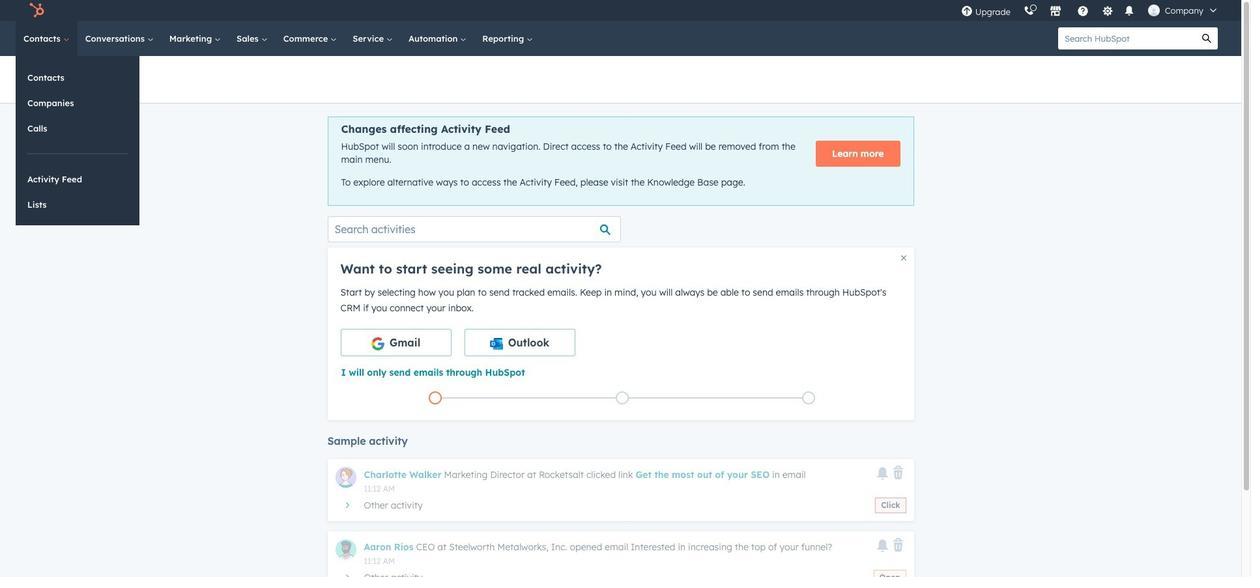 Task type: vqa. For each thing, say whether or not it's contained in the screenshot.
Search activities search box
yes



Task type: locate. For each thing, give the bounding box(es) containing it.
Search HubSpot search field
[[1059, 27, 1196, 50]]

contacts menu
[[16, 56, 140, 226]]

jacob simon image
[[1149, 5, 1160, 16]]

None checkbox
[[341, 329, 451, 356], [465, 329, 575, 356], [341, 329, 451, 356], [465, 329, 575, 356]]

menu
[[955, 0, 1226, 21]]

list
[[342, 389, 903, 407]]

marketplaces image
[[1050, 6, 1062, 18]]



Task type: describe. For each thing, give the bounding box(es) containing it.
close image
[[901, 255, 907, 261]]

onboarding.steps.sendtrackedemailingmail.title image
[[619, 395, 626, 403]]

Search activities search field
[[328, 216, 621, 242]]

onboarding.steps.finalstep.title image
[[806, 395, 812, 403]]



